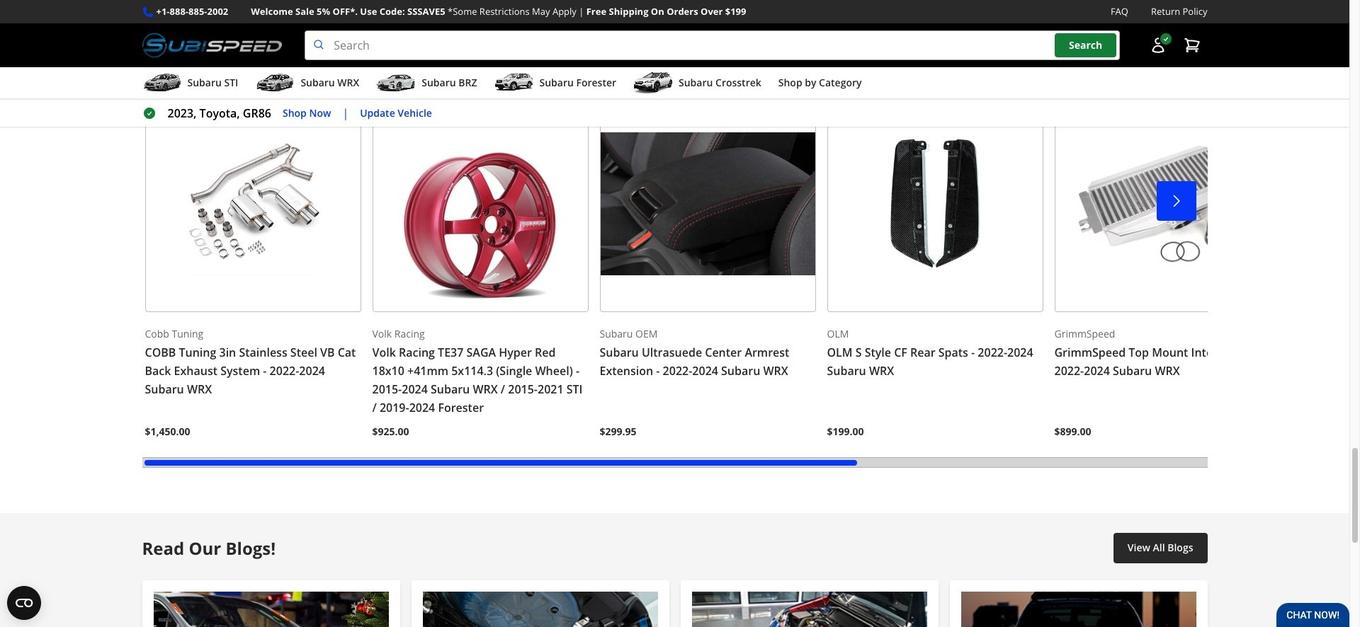 Task type: locate. For each thing, give the bounding box(es) containing it.
a subaru wrx thumbnail image image
[[255, 72, 295, 94]]

subj2010vc001 subaru ultrasuede center armrest extension - 2022+ subaru wrx, image
[[600, 96, 816, 312]]

button image
[[1149, 37, 1166, 54]]

a subaru sti thumbnail image image
[[142, 72, 182, 94]]

vlkwvdgy41ehr volk te37 saga hyper red 18x10 +41 - 2015+ wrx / 2015+ stix4, image
[[372, 96, 588, 312]]

a subaru forester thumbnail image image
[[494, 72, 534, 94]]



Task type: vqa. For each thing, say whether or not it's contained in the screenshot.
the a subaru crosstrek Thumbnail Image
yes



Task type: describe. For each thing, give the bounding box(es) containing it.
subispeed logo image
[[142, 31, 282, 60]]

a subaru crosstrek thumbnail image image
[[633, 72, 673, 94]]

wrx/sti exhaust image
[[423, 592, 658, 628]]

a subaru brz thumbnail image image
[[376, 72, 416, 94]]

wrx/sti aftermarket light image
[[961, 592, 1196, 628]]

wrx/sti interior image
[[153, 592, 389, 628]]

cob516100 cobb tuning 3in stainless steel vb cat back exhaust system 22+ subaru wrx, image
[[145, 96, 361, 312]]

open widget image
[[7, 587, 41, 621]]

grm113049 grimmspeed top mount intercooler 2022+ subaru wrx, image
[[1054, 96, 1271, 312]]

olmb.47011.1 olm s style carbon fiber rear spats - 2022+ subaru wrx, image
[[827, 96, 1043, 312]]

search input field
[[305, 31, 1120, 60]]

wrx/sti engine bay image
[[692, 592, 927, 628]]



